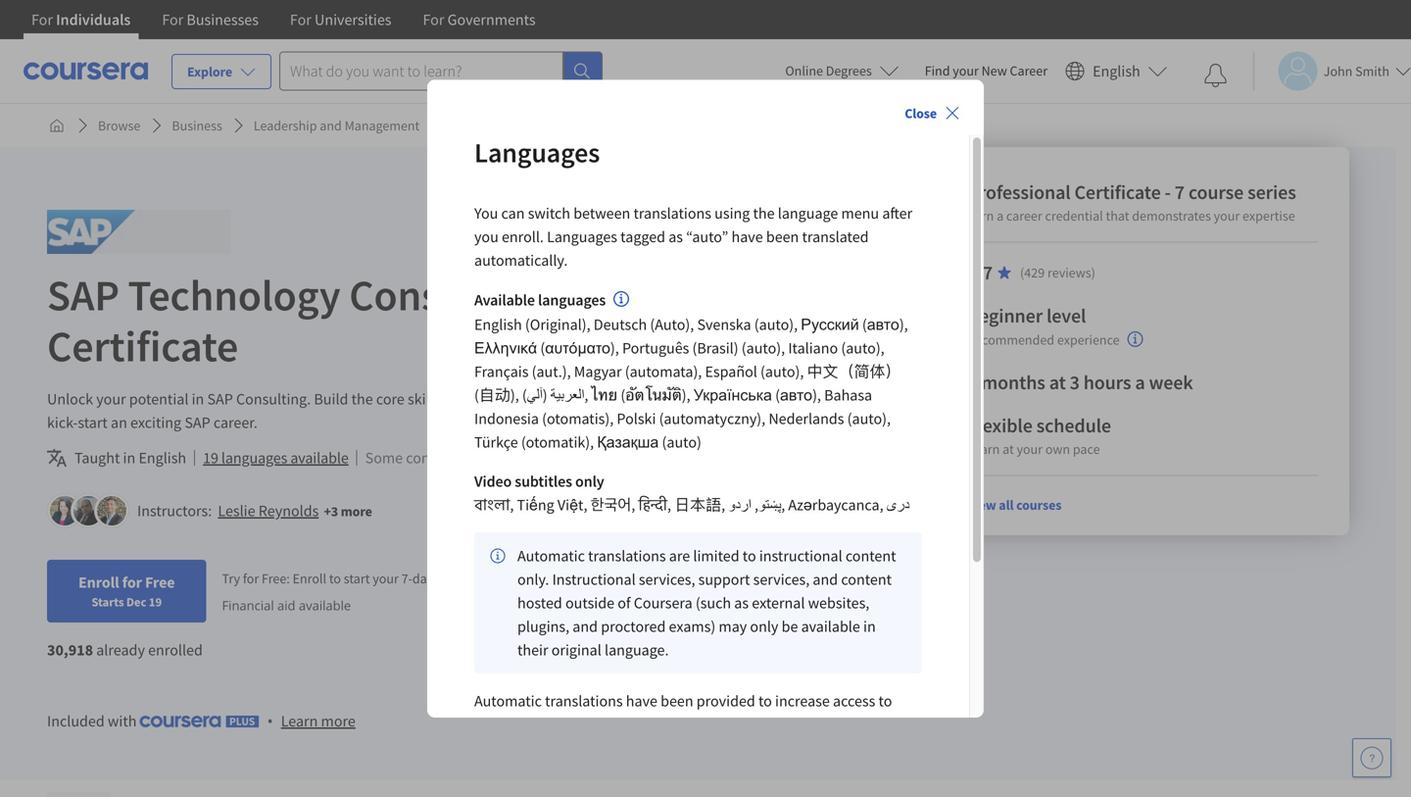 Task type: describe. For each thing, give the bounding box(es) containing it.
professional inside professional certificate - 7 course series earn a career credential that demonstrates your expertise
[[968, 180, 1071, 204]]

türkçe
[[475, 432, 518, 452]]

are inside automatic translations are limited to instructional content only. instructional services, support services, and content hosted outside of coursera (such as external websites, plugins, and proctored exams) may only be available in their original language.
[[670, 546, 690, 566]]

trial
[[523, 569, 546, 587]]

browse link
[[90, 108, 148, 143]]

support
[[699, 570, 751, 589]]

more inside instructors: leslie reynolds +3 more
[[341, 503, 372, 520]]

0 vertical spatial content
[[406, 448, 457, 468]]

0 vertical spatial may
[[460, 448, 488, 468]]

contain
[[708, 715, 757, 734]]

in inside 'unlock your potential in sap consulting. build the core skills sap partners and customers are searching for across the world, and kick-start an exciting sap career.'
[[192, 389, 204, 409]]

professional certificate - 7 course series earn a career credential that demonstrates your expertise
[[968, 180, 1297, 225]]

sap up career.
[[207, 389, 233, 409]]

polski
[[617, 409, 656, 429]]

try
[[222, 569, 240, 587]]

your inside flexible schedule learn at your own pace
[[1017, 440, 1043, 458]]

instructional inside automatic translations have been provided to increase access to instructional content, but they may contain errors. you can report errors from the language menu to help us improve translations for all coursera learners.
[[475, 715, 558, 734]]

and down 中文（简体）
[[858, 389, 883, 409]]

experience
[[1058, 331, 1120, 348]]

individuals
[[56, 10, 131, 29]]

translations inside automatic translations are limited to instructional content only. instructional services, support services, and content hosted outside of coursera (such as external websites, plugins, and proctored exams) may only be available in their original language.
[[588, 546, 666, 566]]

miguel alcobia image
[[74, 496, 103, 526]]

information about difficulty level pre-requisites. image
[[1128, 331, 1144, 347]]

world,
[[813, 389, 855, 409]]

language inside "you can switch between translations using the language menu after you enroll. languages tagged as "auto" have been translated automatically."
[[778, 203, 839, 223]]

1 vertical spatial translated
[[536, 448, 603, 468]]

demonstrates
[[1133, 207, 1212, 225]]

the up nederlands
[[788, 389, 810, 409]]

for for governments
[[423, 10, 445, 29]]

العربية
[[551, 385, 585, 405]]

languages for available
[[538, 290, 606, 310]]

menu inside automatic translations have been provided to increase access to instructional content, but they may contain errors. you can report errors from the language menu to help us improve translations for all coursera learners.
[[639, 738, 677, 758]]

(آلي),
[[523, 385, 589, 405]]

a inside professional certificate - 7 course series earn a career credential that demonstrates your expertise
[[997, 207, 1004, 225]]

recommended experience
[[968, 331, 1120, 348]]

content,
[[561, 715, 616, 734]]

0 horizontal spatial 7
[[968, 370, 978, 395]]

italiano
[[789, 338, 839, 358]]

language.
[[605, 640, 669, 660]]

português
[[623, 338, 690, 358]]

english for english
[[1093, 61, 1141, 81]]

after
[[883, 203, 913, 223]]

close button
[[897, 95, 969, 131]]

for businesses
[[162, 10, 259, 29]]

only inside automatic translations are limited to instructional content only. instructional services, support services, and content hosted outside of coursera (such as external websites, plugins, and proctored exams) may only be available in their original language.
[[751, 617, 779, 636]]

can inside automatic translations have been provided to increase access to instructional content, but they may contain errors. you can report errors from the language menu to help us improve translations for all coursera learners.
[[833, 715, 857, 734]]

beginner level
[[968, 303, 1087, 328]]

show notifications image
[[1205, 64, 1228, 87]]

not
[[491, 448, 514, 468]]

at inside flexible schedule learn at your own pace
[[1003, 440, 1015, 458]]

and up "websites," at the bottom of page
[[813, 570, 838, 589]]

•
[[267, 710, 273, 731]]

leadership and management link
[[246, 108, 428, 143]]

bahasa
[[825, 385, 873, 405]]

ελληνικά
[[475, 338, 538, 358]]

leslie reynolds image
[[50, 496, 79, 526]]

increase
[[776, 691, 830, 711]]

for for universities
[[290, 10, 312, 29]]

coursera inside automatic translations are limited to instructional content only. instructional services, support services, and content hosted outside of coursera (such as external websites, plugins, and proctored exams) may only be available in their original language.
[[634, 593, 693, 613]]

subtitles
[[515, 472, 573, 491]]

flexible
[[968, 413, 1033, 438]]

(original),
[[525, 315, 591, 334]]

languages dialog
[[428, 80, 984, 783]]

tiếng
[[517, 495, 555, 515]]

improve
[[748, 738, 802, 758]]

instructional
[[553, 570, 636, 589]]

own
[[1046, 440, 1071, 458]]

(automatyczny),
[[659, 409, 766, 429]]

career
[[1007, 207, 1043, 225]]

enroll for free starts dec 19
[[78, 573, 175, 610]]

management
[[345, 117, 420, 134]]

browse
[[98, 117, 141, 134]]

enroll inside enroll for free starts dec 19
[[78, 573, 119, 592]]

more information on translated content image
[[614, 291, 630, 307]]

español
[[705, 362, 758, 381]]

0 vertical spatial all
[[999, 496, 1014, 514]]

you inside "you can switch between translations using the language menu after you enroll. languages tagged as "auto" have been translated automatically."
[[475, 203, 498, 223]]

between
[[574, 203, 631, 223]]

7-
[[402, 569, 413, 587]]

video
[[475, 472, 512, 491]]

0 horizontal spatial in
[[123, 448, 136, 468]]

automatic for automatic translations are limited to instructional content only. instructional services, support services, and content hosted outside of coursera (such as external websites, plugins, and proctored exams) may only be available in their original language.
[[518, 546, 585, 566]]

automatic translations are limited to instructional content only. instructional services, support services, and content hosted outside of coursera (such as external websites, plugins, and proctored exams) may only be available in their original language. element
[[475, 532, 923, 674]]

learn inside flexible schedule learn at your own pace
[[968, 440, 1000, 458]]

find
[[925, 62, 951, 79]]

are inside 'unlock your potential in sap consulting. build the core skills sap partners and customers are searching for across the world, and kick-start an exciting sap career.'
[[631, 389, 652, 409]]

full
[[436, 569, 455, 587]]

may inside automatic translations are limited to instructional content only. instructional services, support services, and content hosted outside of coursera (such as external websites, plugins, and proctored exams) may only be available in their original language.
[[719, 617, 747, 636]]

and right leadership
[[320, 117, 342, 134]]

中文（简体）
[[807, 362, 902, 381]]

learners.
[[555, 762, 613, 782]]

enroll inside try for free: enroll to start your 7-day full access free trial financial aid available
[[293, 569, 327, 587]]

1 vertical spatial content
[[846, 546, 897, 566]]

1 horizontal spatial at
[[1050, 370, 1067, 395]]

automatic for automatic translations have been provided to increase access to instructional content, but they may contain errors. you can report errors from the language menu to help us improve translations for all coursera learners.
[[475, 691, 542, 711]]

(auto), up 中文（简体）
[[842, 338, 885, 358]]

consulting.
[[236, 389, 311, 409]]

the left "core"
[[352, 389, 373, 409]]

việt,
[[558, 495, 588, 515]]

instructional inside automatic translations are limited to instructional content only. instructional services, support services, and content hosted outside of coursera (such as external websites, plugins, and proctored exams) may only be available in their original language.
[[760, 546, 843, 566]]

(429
[[1021, 264, 1045, 281]]

free:
[[262, 569, 290, 587]]

translations inside "you can switch between translations using the language menu after you enroll. languages tagged as "auto" have been translated automatically."
[[634, 203, 712, 223]]

errors.
[[760, 715, 803, 734]]

access inside automatic translations have been provided to increase access to instructional content, but they may contain errors. you can report errors from the language menu to help us improve translations for all coursera learners.
[[833, 691, 876, 711]]

and down outside
[[573, 617, 598, 636]]

credential
[[1046, 207, 1104, 225]]

been inside automatic translations have been provided to increase access to instructional content, but they may contain errors. you can report errors from the language menu to help us improve translations for all coursera learners.
[[661, 691, 694, 711]]

all inside automatic translations have been provided to increase access to instructional content, but they may contain errors. you can report errors from the language menu to help us improve translations for all coursera learners.
[[475, 762, 490, 782]]

0 vertical spatial languages
[[475, 135, 600, 169]]

languages inside "you can switch between translations using the language menu after you enroll. languages tagged as "auto" have been translated automatically."
[[547, 227, 618, 246]]

have inside automatic translations have been provided to increase access to instructional content, but they may contain errors. you can report errors from the language menu to help us improve translations for all coursera learners.
[[626, 691, 658, 711]]

unlock
[[47, 389, 93, 409]]

বাংলা,
[[475, 495, 514, 515]]

english (original), deutsch (auto), svenska (auto), русский (авто), ελληνικά (αυτόματο), português (brasil) (auto), italiano (auto), français (aut.), magyar (automata), español (auto), 中文（简体） (自动), العربية (آلي), ไทย (อัตโนมัติ), українська (авто), bahasa indonesia (otomatis), polski (automatyczny), nederlands (auto), türkçe (otomatik), қазақша (auto)
[[475, 315, 909, 452]]

deutsch
[[594, 315, 647, 334]]

months
[[982, 370, 1046, 395]]

your inside try for free: enroll to start your 7-day full access free trial financial aid available
[[373, 569, 399, 587]]

پښتو,
[[755, 495, 782, 515]]

your inside professional certificate - 7 course series earn a career credential that demonstrates your expertise
[[1215, 207, 1241, 225]]

日本語,
[[675, 495, 726, 515]]

only inside video subtitles only বাংলা, tiếng việt, 한국어, हिन्दी, 日本語, پښتو, اردو, azərbaycanca, دری
[[576, 472, 605, 491]]

for inside 'unlock your potential in sap consulting. build the core skills sap partners and customers are searching for across the world, and kick-start an exciting sap career.'
[[721, 389, 740, 409]]

automatically.
[[475, 250, 568, 270]]

automatic translations have been provided to increase access to instructional content, but they may contain errors. you can report errors from the language menu to help us improve translations for all coursera learners.
[[475, 691, 905, 782]]

view all courses link
[[968, 496, 1062, 514]]

to inside automatic translations are limited to instructional content only. instructional services, support services, and content hosted outside of coursera (such as external websites, plugins, and proctored exams) may only be available in their original language.
[[743, 546, 757, 566]]

kick-
[[47, 413, 78, 432]]

(อัตโนมัติ),
[[621, 385, 691, 405]]

some
[[365, 448, 403, 468]]

sap left career.
[[185, 413, 210, 432]]

english button
[[1058, 39, 1176, 103]]

hosted
[[518, 593, 563, 613]]

as inside "you can switch between translations using the language menu after you enroll. languages tagged as "auto" have been translated automatically."
[[669, 227, 683, 246]]

flexible schedule learn at your own pace
[[968, 413, 1112, 458]]

to up report
[[879, 691, 893, 711]]

level
[[1047, 303, 1087, 328]]

اردو,
[[729, 495, 786, 515]]

(brasil)
[[693, 338, 739, 358]]

available inside try for free: enroll to start your 7-day full access free trial financial aid available
[[299, 596, 351, 614]]

outside
[[566, 593, 615, 613]]

1 horizontal spatial (авто),
[[863, 315, 909, 334]]

be inside automatic translations are limited to instructional content only. instructional services, support services, and content hosted outside of coursera (such as external websites, plugins, and proctored exams) may only be available in their original language.
[[782, 617, 799, 636]]

potential
[[129, 389, 189, 409]]

ไทย
[[592, 385, 618, 405]]

(auto),
[[650, 315, 694, 334]]



Task type: locate. For each thing, give the bounding box(es) containing it.
19 down career.
[[203, 448, 218, 468]]

2 vertical spatial content
[[842, 570, 892, 589]]

2 vertical spatial available
[[802, 617, 861, 636]]

dr omar sharaf image
[[97, 496, 126, 526]]

automatic inside automatic translations have been provided to increase access to instructional content, but they may contain errors. you can report errors from the language menu to help us improve translations for all coursera learners.
[[475, 691, 542, 711]]

report
[[860, 715, 901, 734]]

have
[[732, 227, 763, 246], [626, 691, 658, 711]]

partners
[[473, 389, 528, 409]]

1 vertical spatial all
[[475, 762, 490, 782]]

0 vertical spatial learn
[[968, 440, 1000, 458]]

1 vertical spatial 7
[[968, 370, 978, 395]]

1 horizontal spatial 19
[[203, 448, 218, 468]]

translations
[[634, 203, 712, 223], [588, 546, 666, 566], [545, 691, 623, 711], [805, 738, 883, 758]]

0 horizontal spatial at
[[1003, 440, 1015, 458]]

access up report
[[833, 691, 876, 711]]

0 horizontal spatial only
[[576, 472, 605, 491]]

0 horizontal spatial be
[[517, 448, 533, 468]]

(auto), up español
[[742, 338, 786, 358]]

certificate
[[1075, 180, 1162, 204], [47, 319, 238, 373]]

translated up русский
[[803, 227, 869, 246]]

0 vertical spatial have
[[732, 227, 763, 246]]

0 vertical spatial a
[[997, 207, 1004, 225]]

leadership
[[254, 117, 317, 134]]

languages down career.
[[222, 448, 288, 468]]

coursera up exams)
[[634, 593, 693, 613]]

0 horizontal spatial been
[[661, 691, 694, 711]]

0 horizontal spatial languages
[[222, 448, 288, 468]]

you
[[475, 227, 499, 246]]

0 horizontal spatial start
[[78, 413, 108, 432]]

but
[[619, 715, 641, 734]]

a right earn
[[997, 207, 1004, 225]]

automatic translations are limited to instructional content only. instructional services, support services, and content hosted outside of coursera (such as external websites, plugins, and proctored exams) may only be available in their original language.
[[518, 546, 897, 660]]

the right from
[[551, 738, 573, 758]]

automatic inside automatic translations are limited to instructional content only. instructional services, support services, and content hosted outside of coursera (such as external websites, plugins, and proctored exams) may only be available in their original language.
[[518, 546, 585, 566]]

technology
[[128, 268, 341, 322]]

(such
[[696, 593, 732, 613]]

(aut.),
[[532, 362, 571, 381]]

career.
[[214, 413, 258, 432]]

english for english (original), deutsch (auto), svenska (auto), русский (авто), ελληνικά (αυτόματο), português (brasil) (auto), italiano (auto), français (aut.), magyar (automata), español (auto), 中文（简体） (自动), العربية (آلي), ไทย (อัตโนมัติ), українська (авто), bahasa indonesia (otomatis), polski (automatyczny), nederlands (auto), türkçe (otomatik), қазақша (auto)
[[475, 315, 522, 334]]

(automata),
[[625, 362, 702, 381]]

1 vertical spatial only
[[751, 617, 779, 636]]

français
[[475, 362, 529, 381]]

languages inside button
[[222, 448, 288, 468]]

None search field
[[279, 51, 603, 91]]

free
[[498, 569, 520, 587]]

included
[[47, 711, 105, 731]]

searching
[[655, 389, 718, 409]]

languages inside dialog
[[538, 290, 606, 310]]

19 languages available button
[[203, 446, 349, 470]]

for inside try for free: enroll to start your 7-day full access free trial financial aid available
[[243, 569, 259, 587]]

19 inside enroll for free starts dec 19
[[149, 594, 162, 610]]

banner navigation
[[16, 0, 552, 54]]

coursera down from
[[494, 762, 552, 782]]

1 vertical spatial start
[[344, 569, 370, 587]]

sap image
[[47, 210, 231, 254]]

0 horizontal spatial coursera
[[494, 762, 552, 782]]

your
[[953, 62, 979, 79], [1215, 207, 1241, 225], [96, 389, 126, 409], [1017, 440, 1043, 458], [373, 569, 399, 587]]

for left individuals
[[31, 10, 53, 29]]

1 vertical spatial professional
[[561, 268, 789, 322]]

recommended
[[968, 331, 1055, 348]]

0 vertical spatial 7
[[1175, 180, 1185, 204]]

translations up content,
[[545, 691, 623, 711]]

automatic up 'errors'
[[475, 691, 542, 711]]

professional up português
[[561, 268, 789, 322]]

learn down flexible
[[968, 440, 1000, 458]]

1 for from the left
[[31, 10, 53, 29]]

available up the +3
[[291, 448, 349, 468]]

0 horizontal spatial translated
[[536, 448, 603, 468]]

available languages
[[475, 290, 606, 310]]

1 vertical spatial learn
[[281, 711, 318, 731]]

1 horizontal spatial be
[[782, 617, 799, 636]]

have up but
[[626, 691, 658, 711]]

1 horizontal spatial may
[[676, 715, 705, 734]]

series
[[1248, 180, 1297, 204]]

0 horizontal spatial enroll
[[78, 573, 119, 592]]

1 horizontal spatial coursera
[[634, 593, 693, 613]]

menu down they
[[639, 738, 677, 758]]

sap right the skills
[[444, 389, 470, 409]]

you up you
[[475, 203, 498, 223]]

(авто), up nederlands
[[776, 385, 822, 405]]

0 horizontal spatial menu
[[639, 738, 677, 758]]

(auto)
[[662, 432, 702, 452]]

errors
[[475, 738, 514, 758]]

instructional up external
[[760, 546, 843, 566]]

been up they
[[661, 691, 694, 711]]

coursera plus image
[[140, 716, 260, 727]]

can inside "you can switch between translations using the language menu after you enroll. languages tagged as "auto" have been translated automatically."
[[502, 203, 525, 223]]

week
[[1150, 370, 1194, 395]]

financial
[[222, 596, 274, 614]]

a left week
[[1136, 370, 1146, 395]]

the inside automatic translations have been provided to increase access to instructional content, but they may contain errors. you can report errors from the language menu to help us improve translations for all coursera learners.
[[551, 738, 573, 758]]

been inside "you can switch between translations using the language menu after you enroll. languages tagged as "auto" have been translated automatically."
[[767, 227, 799, 246]]

have down using
[[732, 227, 763, 246]]

all
[[999, 496, 1014, 514], [475, 762, 490, 782]]

languages down between
[[547, 227, 618, 246]]

1 vertical spatial may
[[719, 617, 747, 636]]

certificate inside sap technology consultant  professional certificate
[[47, 319, 238, 373]]

1 horizontal spatial all
[[999, 496, 1014, 514]]

professional inside sap technology consultant  professional certificate
[[561, 268, 789, 322]]

us
[[729, 738, 744, 758]]

included with
[[47, 711, 140, 731]]

(auto), down bahasa
[[848, 409, 891, 429]]

for left "businesses"
[[162, 10, 184, 29]]

menu left after
[[842, 203, 880, 223]]

enrolled
[[148, 640, 203, 660]]

1 vertical spatial have
[[626, 691, 658, 711]]

coursera image
[[24, 55, 148, 87]]

available inside automatic translations are limited to instructional content only. instructional services, support services, and content hosted outside of coursera (such as external websites, plugins, and proctored exams) may only be available in their original language.
[[802, 617, 861, 636]]

as left "auto"
[[669, 227, 683, 246]]

to inside try for free: enroll to start your 7-day full access free trial financial aid available
[[329, 569, 341, 587]]

available inside button
[[291, 448, 349, 468]]

for inside automatic translations have been provided to increase access to instructional content, but they may contain errors. you can report errors from the language menu to help us improve translations for all coursera learners.
[[886, 738, 905, 758]]

1 horizontal spatial translated
[[803, 227, 869, 246]]

1 vertical spatial a
[[1136, 370, 1146, 395]]

available right aid
[[299, 596, 351, 614]]

are
[[631, 389, 652, 409], [670, 546, 690, 566]]

українська
[[694, 385, 773, 405]]

in
[[192, 389, 204, 409], [123, 448, 136, 468], [864, 617, 876, 636]]

professional up career
[[968, 180, 1071, 204]]

sap inside sap technology consultant  professional certificate
[[47, 268, 119, 322]]

0 horizontal spatial 19
[[149, 594, 162, 610]]

for inside enroll for free starts dec 19
[[122, 573, 142, 592]]

for up dec
[[122, 573, 142, 592]]

0 vertical spatial been
[[767, 227, 799, 246]]

7 left months
[[968, 370, 978, 395]]

access inside try for free: enroll to start your 7-day full access free trial financial aid available
[[458, 569, 495, 587]]

services, up external
[[754, 570, 810, 589]]

0 horizontal spatial a
[[997, 207, 1004, 225]]

translations up instructional in the left bottom of the page
[[588, 546, 666, 566]]

0 vertical spatial languages
[[538, 290, 606, 310]]

0 vertical spatial only
[[576, 472, 605, 491]]

only
[[576, 472, 605, 491], [751, 617, 779, 636]]

1 horizontal spatial access
[[833, 691, 876, 711]]

dec
[[126, 594, 146, 610]]

can up enroll.
[[502, 203, 525, 223]]

1 vertical spatial language
[[576, 738, 636, 758]]

you down increase
[[806, 715, 830, 734]]

and down (aut.),
[[531, 389, 556, 409]]

the inside "you can switch between translations using the language menu after you enroll. languages tagged as "auto" have been translated automatically."
[[754, 203, 775, 223]]

for universities
[[290, 10, 392, 29]]

1 vertical spatial you
[[806, 715, 830, 734]]

the right using
[[754, 203, 775, 223]]

start
[[78, 413, 108, 432], [344, 569, 370, 587]]

only up 'việt,'
[[576, 472, 605, 491]]

in inside automatic translations are limited to instructional content only. instructional services, support services, and content hosted outside of coursera (such as external websites, plugins, and proctored exams) may only be available in their original language.
[[864, 617, 876, 636]]

have inside "you can switch between translations using the language menu after you enroll. languages tagged as "auto" have been translated automatically."
[[732, 227, 763, 246]]

0 horizontal spatial certificate
[[47, 319, 238, 373]]

learn more link
[[281, 709, 356, 733]]

1 horizontal spatial only
[[751, 617, 779, 636]]

translations up 'tagged'
[[634, 203, 712, 223]]

2 horizontal spatial english
[[1093, 61, 1141, 81]]

0 horizontal spatial all
[[475, 762, 490, 782]]

1 vertical spatial certificate
[[47, 319, 238, 373]]

tagged
[[621, 227, 666, 246]]

0 horizontal spatial learn
[[281, 711, 318, 731]]

your inside 'unlock your potential in sap consulting. build the core skills sap partners and customers are searching for across the world, and kick-start an exciting sap career.'
[[96, 389, 126, 409]]

governments
[[448, 10, 536, 29]]

more
[[341, 503, 372, 520], [321, 711, 356, 731]]

1 horizontal spatial been
[[767, 227, 799, 246]]

2 for from the left
[[162, 10, 184, 29]]

0 horizontal spatial you
[[475, 203, 498, 223]]

in down "websites," at the bottom of page
[[864, 617, 876, 636]]

help center image
[[1361, 746, 1385, 770]]

more right the +3
[[341, 503, 372, 520]]

0 horizontal spatial language
[[576, 738, 636, 758]]

0 vertical spatial automatic
[[518, 546, 585, 566]]

languages for 19
[[222, 448, 288, 468]]

certificate up potential
[[47, 319, 238, 373]]

for left the governments
[[423, 10, 445, 29]]

languages up "(original),"
[[538, 290, 606, 310]]

0 vertical spatial can
[[502, 203, 525, 223]]

as inside automatic translations are limited to instructional content only. instructional services, support services, and content hosted outside of coursera (such as external websites, plugins, and proctored exams) may only be available in their original language.
[[735, 593, 749, 613]]

0 vertical spatial menu
[[842, 203, 880, 223]]

19
[[203, 448, 218, 468], [149, 594, 162, 610]]

learn
[[968, 440, 1000, 458], [281, 711, 318, 731]]

your down course
[[1215, 207, 1241, 225]]

english down exciting
[[139, 448, 186, 468]]

1 vertical spatial automatic
[[475, 691, 542, 711]]

beginner
[[968, 303, 1043, 328]]

1 horizontal spatial professional
[[968, 180, 1071, 204]]

some content may not be translated
[[365, 448, 603, 468]]

enroll right the free:
[[293, 569, 327, 587]]

1 vertical spatial be
[[782, 617, 799, 636]]

1 vertical spatial languages
[[222, 448, 288, 468]]

coursera inside automatic translations have been provided to increase access to instructional content, but they may contain errors. you can report errors from the language menu to help us improve translations for all coursera learners.
[[494, 762, 552, 782]]

all down 'errors'
[[475, 762, 490, 782]]

(авто), right русский
[[863, 315, 909, 334]]

certificate inside professional certificate - 7 course series earn a career credential that demonstrates your expertise
[[1075, 180, 1162, 204]]

your left own
[[1017, 440, 1043, 458]]

menu inside "you can switch between translations using the language menu after you enroll. languages tagged as "auto" have been translated automatically."
[[842, 203, 880, 223]]

1 vertical spatial 19
[[149, 594, 162, 610]]

reynolds
[[259, 501, 319, 521]]

1 horizontal spatial menu
[[842, 203, 880, 223]]

are up polski
[[631, 389, 652, 409]]

access
[[458, 569, 495, 587], [833, 691, 876, 711]]

0 vertical spatial available
[[291, 448, 349, 468]]

1 horizontal spatial start
[[344, 569, 370, 587]]

1 horizontal spatial learn
[[968, 440, 1000, 458]]

english
[[1093, 61, 1141, 81], [475, 315, 522, 334], [139, 448, 186, 468]]

start inside 'unlock your potential in sap consulting. build the core skills sap partners and customers are searching for across the world, and kick-start an exciting sap career.'
[[78, 413, 108, 432]]

available
[[475, 290, 535, 310]]

0 horizontal spatial (авто),
[[776, 385, 822, 405]]

may down (such
[[719, 617, 747, 636]]

1 vertical spatial are
[[670, 546, 690, 566]]

0 horizontal spatial instructional
[[475, 715, 558, 734]]

translated
[[803, 227, 869, 246], [536, 448, 603, 468]]

and
[[320, 117, 342, 134], [531, 389, 556, 409], [858, 389, 883, 409], [813, 570, 838, 589], [573, 617, 598, 636]]

1 horizontal spatial english
[[475, 315, 522, 334]]

1 horizontal spatial you
[[806, 715, 830, 734]]

at down flexible
[[1003, 440, 1015, 458]]

0 vertical spatial translated
[[803, 227, 869, 246]]

help
[[697, 738, 726, 758]]

0 vertical spatial start
[[78, 413, 108, 432]]

to up errors.
[[759, 691, 772, 711]]

your right find
[[953, 62, 979, 79]]

been right "auto"
[[767, 227, 799, 246]]

0 vertical spatial more
[[341, 503, 372, 520]]

2 horizontal spatial in
[[864, 617, 876, 636]]

proctored
[[601, 617, 666, 636]]

leslie reynolds link
[[218, 501, 319, 521]]

close
[[905, 104, 937, 122]]

2 vertical spatial english
[[139, 448, 186, 468]]

reviews)
[[1048, 264, 1096, 281]]

2 services, from the left
[[754, 570, 810, 589]]

taught
[[75, 448, 120, 468]]

instructional up from
[[475, 715, 558, 734]]

learn right •
[[281, 711, 318, 731]]

learn inside • learn more
[[281, 711, 318, 731]]

1 horizontal spatial can
[[833, 715, 857, 734]]

19 inside button
[[203, 448, 218, 468]]

1 horizontal spatial 7
[[1175, 180, 1185, 204]]

translated inside "you can switch between translations using the language menu after you enroll. languages tagged as "auto" have been translated automatically."
[[803, 227, 869, 246]]

business
[[172, 117, 222, 134]]

all right view
[[999, 496, 1014, 514]]

for left universities
[[290, 10, 312, 29]]

been
[[767, 227, 799, 246], [661, 691, 694, 711]]

for for businesses
[[162, 10, 184, 29]]

to up financial aid available button
[[329, 569, 341, 587]]

7 inside professional certificate - 7 course series earn a career credential that demonstrates your expertise
[[1175, 180, 1185, 204]]

start left 7-
[[344, 569, 370, 587]]

expertise
[[1243, 207, 1296, 225]]

in right potential
[[192, 389, 204, 409]]

english up ελληνικά
[[475, 315, 522, 334]]

of
[[618, 593, 631, 613]]

access right full
[[458, 569, 495, 587]]

you inside automatic translations have been provided to increase access to instructional content, but they may contain errors. you can report errors from the language menu to help us improve translations for all coursera learners.
[[806, 715, 830, 734]]

more inside • learn more
[[321, 711, 356, 731]]

may left 'not'
[[460, 448, 488, 468]]

may up help
[[676, 715, 705, 734]]

original
[[552, 640, 602, 660]]

1 horizontal spatial as
[[735, 593, 749, 613]]

4 for from the left
[[423, 10, 445, 29]]

for right try
[[243, 569, 259, 587]]

find your new career
[[925, 62, 1048, 79]]

may
[[460, 448, 488, 468], [719, 617, 747, 636], [676, 715, 705, 734]]

translations down report
[[805, 738, 883, 758]]

دری
[[887, 495, 910, 515]]

consultant
[[349, 268, 552, 322]]

are left limited
[[670, 546, 690, 566]]

using
[[715, 203, 750, 223]]

0 vertical spatial in
[[192, 389, 204, 409]]

0 vertical spatial be
[[517, 448, 533, 468]]

1 vertical spatial available
[[299, 596, 351, 614]]

1 services, from the left
[[639, 570, 696, 589]]

1 vertical spatial in
[[123, 448, 136, 468]]

0 horizontal spatial english
[[139, 448, 186, 468]]

more right •
[[321, 711, 356, 731]]

0 vertical spatial coursera
[[634, 593, 693, 613]]

only down external
[[751, 617, 779, 636]]

from
[[517, 738, 548, 758]]

2 horizontal spatial may
[[719, 617, 747, 636]]

sap down sap image
[[47, 268, 119, 322]]

language inside automatic translations have been provided to increase access to instructional content, but they may contain errors. you can report errors from the language menu to help us improve translations for all coursera learners.
[[576, 738, 636, 758]]

enroll
[[293, 569, 327, 587], [78, 573, 119, 592]]

certificate up that
[[1075, 180, 1162, 204]]

0 vertical spatial as
[[669, 227, 683, 246]]

may inside automatic translations have been provided to increase access to instructional content, but they may contain errors. you can report errors from the language menu to help us improve translations for all coursera learners.
[[676, 715, 705, 734]]

19 right dec
[[149, 594, 162, 610]]

7 right the -
[[1175, 180, 1185, 204]]

free
[[145, 573, 175, 592]]

to left help
[[680, 738, 694, 758]]

enroll up starts
[[78, 573, 119, 592]]

services, up exams)
[[639, 570, 696, 589]]

language right using
[[778, 203, 839, 223]]

pace
[[1074, 440, 1101, 458]]

home image
[[49, 118, 65, 133]]

1 vertical spatial access
[[833, 691, 876, 711]]

1 horizontal spatial a
[[1136, 370, 1146, 395]]

start inside try for free: enroll to start your 7-day full access free trial financial aid available
[[344, 569, 370, 587]]

(auto), up across
[[761, 362, 804, 381]]

1 vertical spatial menu
[[639, 738, 677, 758]]

1 horizontal spatial certificate
[[1075, 180, 1162, 204]]

0 vertical spatial are
[[631, 389, 652, 409]]

0 horizontal spatial as
[[669, 227, 683, 246]]

1 horizontal spatial have
[[732, 227, 763, 246]]

0 vertical spatial 19
[[203, 448, 218, 468]]

instructors: leslie reynolds +3 more
[[137, 501, 372, 521]]

start left an
[[78, 413, 108, 432]]

available down "websites," at the bottom of page
[[802, 617, 861, 636]]

be right 'not'
[[517, 448, 533, 468]]

languages up switch
[[475, 135, 600, 169]]

your left 7-
[[373, 569, 399, 587]]

1 vertical spatial english
[[475, 315, 522, 334]]

your up an
[[96, 389, 126, 409]]

provided
[[697, 691, 756, 711]]

as right (such
[[735, 593, 749, 613]]

view all courses
[[968, 496, 1062, 514]]

3 for from the left
[[290, 10, 312, 29]]

in right the taught
[[123, 448, 136, 468]]

• learn more
[[267, 710, 356, 731]]

한국어,
[[591, 495, 636, 515]]

only.
[[518, 570, 549, 589]]

7 months at 3 hours a week
[[968, 370, 1194, 395]]

languages
[[475, 135, 600, 169], [547, 227, 618, 246]]

english inside english (original), deutsch (auto), svenska (auto), русский (авто), ελληνικά (αυτόματο), português (brasil) (auto), italiano (auto), français (aut.), magyar (automata), español (auto), 中文（简体） (自动), العربية (آلي), ไทย (อัตโนมัติ), українська (авто), bahasa indonesia (otomatis), polski (automatyczny), nederlands (auto), türkçe (otomatik), қазақша (auto)
[[475, 315, 522, 334]]

for for individuals
[[31, 10, 53, 29]]

view
[[968, 496, 997, 514]]

0 horizontal spatial have
[[626, 691, 658, 711]]

(auto), up italiano
[[755, 315, 798, 334]]

english inside 'button'
[[1093, 61, 1141, 81]]

русский
[[801, 315, 860, 334]]

0 vertical spatial english
[[1093, 61, 1141, 81]]

0 vertical spatial language
[[778, 203, 839, 223]]

be down external
[[782, 617, 799, 636]]



Task type: vqa. For each thing, say whether or not it's contained in the screenshot.
can inside You Can Switch Between Translations Using The Language Menu After You Enroll. Languages Tagged As "Auto" Have Been Translated Automatically.
yes



